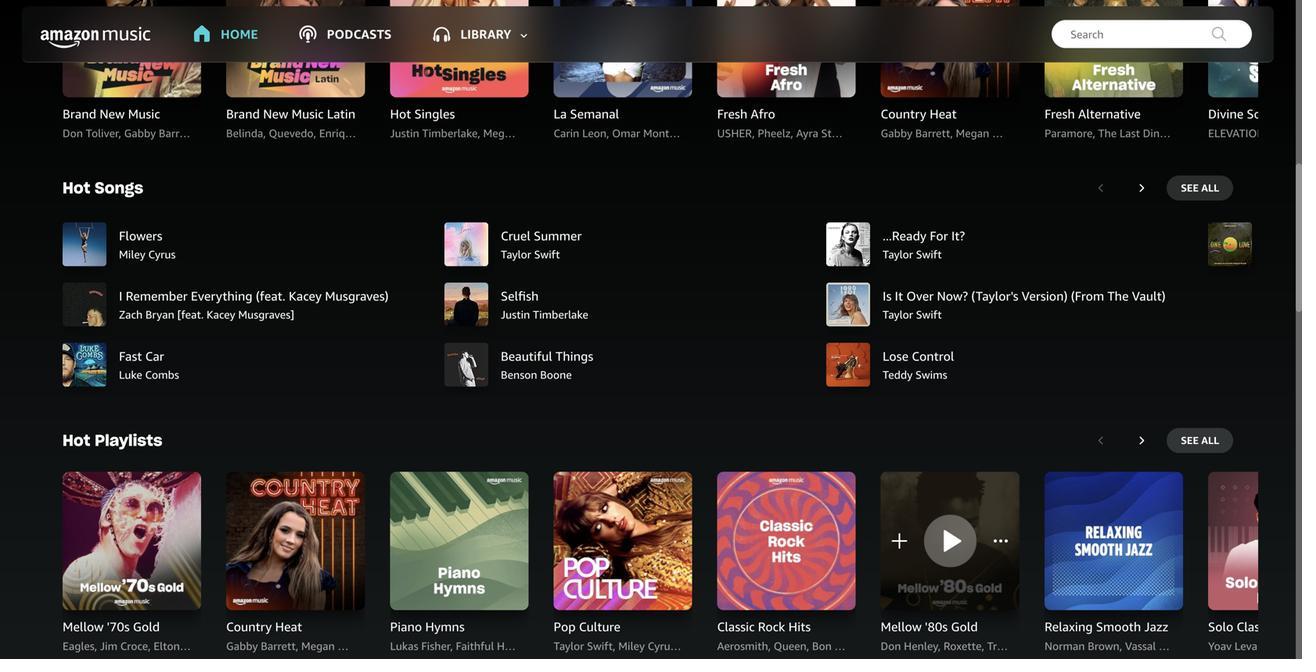 Task type: vqa. For each thing, say whether or not it's contained in the screenshot.
the topmost section
yes



Task type: locate. For each thing, give the bounding box(es) containing it.
0 vertical spatial section
[[22, 173, 1275, 397]]

2 section from the top
[[22, 425, 1275, 658]]

section
[[22, 173, 1275, 397], [22, 425, 1275, 658]]

1 vertical spatial section
[[22, 425, 1275, 658]]



Task type: describe. For each thing, give the bounding box(es) containing it.
1 section from the top
[[22, 173, 1275, 397]]

amazon music image
[[41, 27, 150, 49]]

Search search field
[[1052, 20, 1253, 48]]



